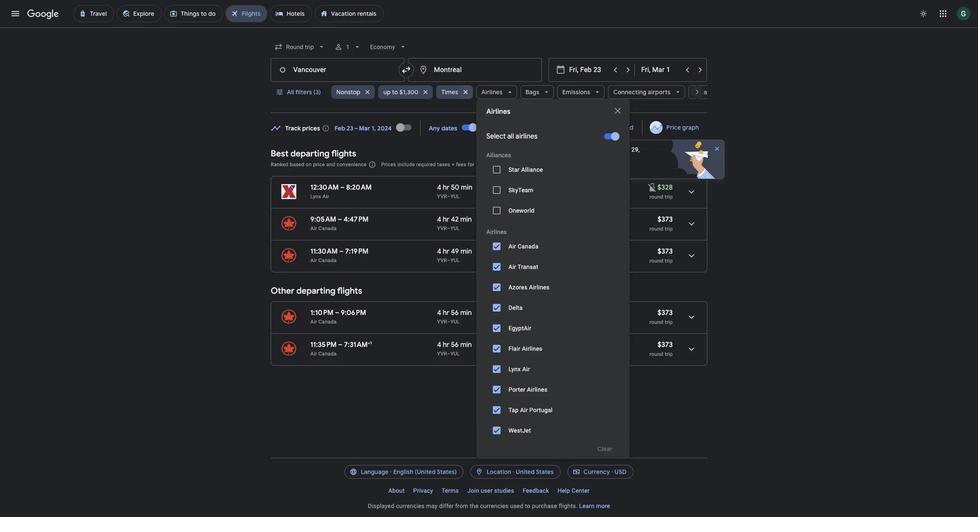 Task type: vqa. For each thing, say whether or not it's contained in the screenshot.
·
no



Task type: describe. For each thing, give the bounding box(es) containing it.
up to $1,300 button
[[379, 82, 433, 102]]

date grid button
[[585, 120, 641, 135]]

about
[[389, 488, 405, 495]]

5 4 from the top
[[438, 341, 442, 349]]

duration button
[[689, 85, 733, 99]]

4 for 8:20 am
[[438, 183, 442, 192]]

4 $373 from the top
[[658, 341, 673, 349]]

– inside 4 hr 42 min yvr – yul
[[447, 226, 451, 232]]

nonstop flight. element for 4:47 pm
[[493, 215, 520, 225]]

by:
[[686, 160, 694, 168]]

purchase
[[532, 503, 558, 510]]

$373 for 9:06 pm
[[658, 309, 673, 317]]

states)
[[437, 469, 457, 476]]

$373 for 4:47 pm
[[658, 215, 673, 224]]

sort by:
[[672, 160, 694, 168]]

terms link
[[438, 484, 463, 498]]

canada for 7:19 pm
[[319, 258, 337, 264]]

feedback
[[523, 488, 549, 495]]

Departure text field
[[570, 58, 609, 82]]

departing for other
[[297, 286, 336, 297]]

air inside 1:10 pm – 9:06 pm air canada
[[311, 319, 317, 325]]

loading results progress bar
[[0, 27, 979, 29]]

yul for 9:06 pm
[[451, 319, 460, 325]]

all filters (3)
[[287, 88, 321, 96]]

373 US dollars text field
[[658, 215, 673, 224]]

5 hr from the top
[[443, 341, 450, 349]]

hr for 7:19 pm
[[443, 247, 450, 256]]

– inside 1:10 pm – 9:06 pm air canada
[[335, 309, 340, 317]]

user
[[481, 488, 493, 495]]

air inside 9:05 am – 4:47 pm air canada
[[311, 226, 317, 232]]

total duration 4 hr 42 min. element
[[438, 215, 493, 225]]

yul for 4:47 pm
[[451, 226, 460, 232]]

nonstop flight. element for 7:19 pm
[[493, 247, 520, 257]]

canada for 9:06 pm
[[319, 319, 337, 325]]

bags
[[526, 88, 540, 96]]

change appearance image
[[914, 3, 934, 24]]

air down 11:35 pm text field on the bottom left of the page
[[311, 351, 317, 357]]

Departure time: 12:30 AM. text field
[[311, 183, 339, 192]]

canada down 11:35 pm text field on the bottom left of the page
[[319, 351, 337, 357]]

find the best price region
[[271, 117, 734, 179]]

5 yul from the top
[[451, 351, 460, 357]]

4 hr 50 min yvr – yul
[[438, 183, 473, 200]]

azores airlines
[[509, 284, 550, 291]]

nonstop for 9:06 pm
[[493, 309, 520, 317]]

total duration 4 hr 49 min. element
[[438, 247, 493, 257]]

star alliance
[[509, 166, 543, 173]]

any
[[429, 124, 440, 132]]

yul for 7:19 pm
[[451, 258, 460, 264]]

feb 23 – mar 1, 2024
[[335, 124, 392, 132]]

9:06 pm
[[341, 309, 366, 317]]

feb 23 – 29, 2024
[[589, 146, 640, 162]]

ranked based on price and convenience
[[271, 162, 367, 168]]

required
[[417, 162, 436, 168]]

leaves vancouver international airport at 1:10 pm on friday, february 23 and arrives at montréal-pierre elliott trudeau international airport at 9:06 pm on friday, february 23. element
[[311, 309, 366, 317]]

join user studies link
[[463, 484, 519, 498]]

all
[[508, 132, 514, 141]]

flights for other departing flights
[[338, 286, 363, 297]]

9:05 am
[[311, 215, 336, 224]]

star
[[509, 166, 520, 173]]

air left the transat
[[509, 264, 517, 271]]

hr for 8:20 am
[[443, 183, 450, 192]]

hr for 9:06 pm
[[443, 309, 450, 317]]

airlines right 'flair'
[[522, 346, 543, 352]]

tap air portugal
[[509, 407, 553, 414]]

optional charges and
[[496, 162, 548, 168]]

leaves vancouver international airport at 12:30 am on friday, february 23 and arrives at montréal-pierre elliott trudeau international airport at 8:20 am on friday, february 23. element
[[311, 183, 372, 192]]

united states
[[516, 469, 554, 476]]

4 $373 round trip from the top
[[650, 341, 673, 358]]

ranked
[[271, 162, 289, 168]]

connecting airports button
[[609, 82, 686, 102]]

flair
[[509, 346, 521, 352]]

center
[[572, 488, 590, 495]]

total duration 4 hr 56 min. element for 9:06 pm
[[438, 309, 493, 319]]

flight details. leaves vancouver international airport at 11:30 am on friday, february 23 and arrives at montréal-pierre elliott trudeau international airport at 7:19 pm on friday, february 23. image
[[682, 246, 702, 266]]

$373 round trip for 9:06 pm
[[650, 309, 673, 326]]

12:30 am
[[311, 183, 339, 192]]

1 vertical spatial lynx
[[509, 366, 521, 373]]

nonstop button
[[331, 82, 375, 102]]

leaves vancouver international airport at 11:30 am on friday, february 23 and arrives at montréal-pierre elliott trudeau international airport at 7:19 pm on friday, february 23. element
[[311, 247, 369, 256]]

1 currencies from the left
[[396, 503, 425, 510]]

fees
[[456, 162, 467, 168]]

373 US dollars text field
[[658, 247, 673, 256]]

1:10 pm – 9:06 pm air canada
[[311, 309, 366, 325]]

1 button
[[331, 37, 365, 57]]

8:20 am
[[346, 183, 372, 192]]

flair airlines
[[509, 346, 543, 352]]

about link
[[384, 484, 409, 498]]

4 hr 49 min yvr – yul
[[438, 247, 472, 264]]

yvr for 8:20 am
[[438, 194, 447, 200]]

egyptair
[[509, 325, 532, 332]]

graph
[[683, 124, 699, 131]]

7:31 am
[[344, 341, 368, 349]]

50
[[451, 183, 460, 192]]

1 trip from the top
[[665, 194, 673, 200]]

porter airlines
[[509, 387, 548, 393]]

4 for 7:19 pm
[[438, 247, 442, 256]]

hr for 4:47 pm
[[443, 215, 450, 224]]

based
[[290, 162, 305, 168]]

leaves vancouver international airport at 9:05 am on friday, february 23 and arrives at montréal-pierre elliott trudeau international airport at 4:47 pm on friday, february 23. element
[[311, 215, 369, 224]]

other departing flights
[[271, 286, 363, 297]]

alliances
[[487, 152, 512, 159]]

other
[[271, 286, 295, 297]]

1 inside '11:35 pm – 7:31 am + 1'
[[370, 341, 372, 346]]

– inside 12:30 am – 8:20 am lynx air
[[341, 183, 345, 192]]

studies
[[495, 488, 515, 495]]

(united
[[415, 469, 436, 476]]

23 – 29,
[[618, 146, 640, 153]]

lynx air
[[509, 366, 530, 373]]

0 vertical spatial 2024
[[378, 124, 392, 132]]

privacy link
[[409, 484, 438, 498]]

$373 round trip for 7:19 pm
[[650, 247, 673, 264]]

328 US dollars text field
[[658, 183, 673, 192]]

airlines
[[516, 132, 538, 141]]

yvr for 9:06 pm
[[438, 319, 447, 325]]

sort by: button
[[669, 157, 708, 172]]

11:35 pm
[[311, 341, 337, 349]]

air up air transat
[[509, 243, 517, 250]]

feb for 23 – mar
[[335, 124, 345, 132]]

trip for 9:06 pm
[[665, 320, 673, 326]]

4 hr 56 min yvr – yul for 9:06 pm
[[438, 309, 472, 325]]

airlines right azores
[[529, 284, 550, 291]]

tap
[[509, 407, 519, 414]]

adult.
[[481, 162, 494, 168]]

23 – mar
[[347, 124, 370, 132]]

0 horizontal spatial air canada
[[311, 351, 337, 357]]

yul for 8:20 am
[[451, 194, 460, 200]]

1 inside popup button
[[347, 44, 350, 50]]

Arrival time: 4:47 PM. text field
[[344, 215, 369, 224]]

1:10 pm
[[311, 309, 334, 317]]

help center link
[[554, 484, 594, 498]]

dates
[[442, 124, 458, 132]]

terms
[[442, 488, 459, 495]]

nonstop for 8:20 am
[[493, 183, 520, 192]]

min for 8:20 am
[[461, 183, 473, 192]]

air transat
[[509, 264, 539, 271]]

Departure time: 9:05 AM. text field
[[311, 215, 336, 224]]

air down flair airlines
[[523, 366, 530, 373]]

prices
[[381, 162, 396, 168]]

2 and from the left
[[538, 162, 546, 168]]

– inside '11:35 pm – 7:31 am + 1'
[[339, 341, 343, 349]]

convenience
[[337, 162, 367, 168]]

on
[[306, 162, 312, 168]]

skyteam
[[509, 187, 534, 194]]

4 hr 56 min yvr – yul for 7:31 am
[[438, 341, 472, 357]]

nonstop flight. element for 8:20 am
[[493, 183, 520, 193]]



Task type: locate. For each thing, give the bounding box(es) containing it.
yul
[[451, 194, 460, 200], [451, 226, 460, 232], [451, 258, 460, 264], [451, 319, 460, 325], [451, 351, 460, 357]]

only button
[[586, 421, 620, 441]]

flight details. leaves vancouver international airport at 12:30 am on friday, february 23 and arrives at montréal-pierre elliott trudeau international airport at 8:20 am on friday, february 23. image
[[682, 182, 702, 202]]

yul inside 4 hr 42 min yvr – yul
[[451, 226, 460, 232]]

air down departure time: 9:05 am. text field
[[311, 226, 317, 232]]

total duration 4 hr 50 min. element
[[438, 183, 493, 193]]

times
[[442, 88, 459, 96]]

main content
[[271, 117, 734, 373]]

airports
[[648, 88, 671, 96]]

prices include required taxes + fees for 1 adult.
[[381, 162, 494, 168]]

learn more link
[[580, 503, 611, 510]]

currencies
[[396, 503, 425, 510], [480, 503, 509, 510]]

42
[[451, 215, 459, 224]]

0 horizontal spatial feb
[[335, 124, 345, 132]]

location
[[487, 469, 512, 476]]

0 vertical spatial lynx
[[311, 194, 321, 200]]

min inside 4 hr 49 min yvr – yul
[[461, 247, 472, 256]]

may
[[426, 503, 438, 510]]

2024
[[378, 124, 392, 132], [589, 155, 603, 162]]

0 horizontal spatial lynx
[[311, 194, 321, 200]]

lynx inside 12:30 am – 8:20 am lynx air
[[311, 194, 321, 200]]

None text field
[[408, 58, 542, 82]]

price graph
[[667, 124, 699, 131]]

Arrival time: 9:06 PM. text field
[[341, 309, 366, 317]]

track prices
[[285, 124, 320, 132]]

departing up departure time: 1:10 pm. text field
[[297, 286, 336, 297]]

feb inside feb 23 – 29, 2024
[[607, 146, 617, 153]]

(3)
[[314, 88, 321, 96]]

0 horizontal spatial currencies
[[396, 503, 425, 510]]

canada down 11:30 am
[[319, 258, 337, 264]]

swap origin and destination. image
[[402, 65, 412, 75]]

2 hr from the top
[[443, 215, 450, 224]]

canada down 9:05 am
[[319, 226, 337, 232]]

4 nonstop flight. element from the top
[[493, 309, 520, 319]]

4 trip from the top
[[665, 320, 673, 326]]

select
[[487, 132, 506, 141]]

5 nonstop flight. element from the top
[[493, 341, 520, 351]]

2024 inside feb 23 – 29, 2024
[[589, 155, 603, 162]]

total duration 4 hr 56 min. element
[[438, 309, 493, 319], [438, 341, 493, 351]]

2 4 hr 56 min yvr – yul from the top
[[438, 341, 472, 357]]

Return text field
[[642, 58, 681, 82]]

1 vertical spatial +
[[368, 341, 370, 346]]

times button
[[437, 82, 473, 102]]

language
[[361, 469, 389, 476]]

nonstop flight. element down star
[[493, 183, 520, 193]]

2 $373 round trip from the top
[[650, 247, 673, 264]]

4 inside 4 hr 49 min yvr – yul
[[438, 247, 442, 256]]

sort
[[672, 160, 684, 168]]

1 horizontal spatial lynx
[[509, 366, 521, 373]]

trip down the 328 us dollars text box
[[665, 194, 673, 200]]

2 total duration 4 hr 56 min. element from the top
[[438, 341, 493, 351]]

yvr inside 4 hr 49 min yvr – yul
[[438, 258, 447, 264]]

and right price
[[327, 162, 336, 168]]

1 4 from the top
[[438, 183, 442, 192]]

learn more about ranking image
[[369, 161, 376, 169]]

this price for this flight doesn't include overhead bin access. if you need a carry-on bag, use the bags filter to update prices. image
[[648, 182, 658, 193]]

56 for 7:31 am
[[451, 341, 459, 349]]

4 for 4:47 pm
[[438, 215, 442, 224]]

None text field
[[271, 58, 405, 82]]

canada inside 9:05 am – 4:47 pm air canada
[[319, 226, 337, 232]]

currency
[[584, 469, 610, 476]]

1 horizontal spatial +
[[452, 162, 455, 168]]

0 vertical spatial departing
[[291, 148, 330, 159]]

7:19 pm
[[345, 247, 369, 256]]

round for 7:19 pm
[[650, 258, 664, 264]]

currencies down the privacy link
[[396, 503, 425, 510]]

date
[[608, 124, 621, 131]]

airlines down total duration 4 hr 42 min. element
[[487, 229, 507, 236]]

0 vertical spatial to
[[392, 88, 398, 96]]

1 horizontal spatial and
[[538, 162, 546, 168]]

373 us dollars text field for 9:06 pm
[[658, 309, 673, 317]]

none search field containing airlines
[[271, 37, 733, 460]]

$373 left flight details. leaves vancouver international airport at 1:10 pm on friday, february 23 and arrives at montréal-pierre elliott trudeau international airport at 9:06 pm on friday, february 23. "image" on the bottom of page
[[658, 309, 673, 317]]

usd
[[615, 469, 627, 476]]

– inside 11:30 am – 7:19 pm air canada
[[340, 247, 344, 256]]

1 vertical spatial 1
[[476, 162, 479, 168]]

min for 9:06 pm
[[461, 309, 472, 317]]

round for 9:06 pm
[[650, 320, 664, 326]]

only
[[596, 427, 610, 435]]

yul inside 4 hr 49 min yvr – yul
[[451, 258, 460, 264]]

price
[[667, 124, 681, 131]]

0 horizontal spatial 2024
[[378, 124, 392, 132]]

56 for 9:06 pm
[[451, 309, 459, 317]]

all
[[287, 88, 294, 96]]

all filters (3) button
[[271, 82, 328, 102]]

4 yul from the top
[[451, 319, 460, 325]]

373 us dollars text field for 7:31 am
[[658, 341, 673, 349]]

$373 round trip left flight details. leaves vancouver international airport at 11:35 pm on friday, february 23 and arrives at montréal-pierre elliott trudeau international airport at 7:31 am on saturday, february 24. icon
[[650, 341, 673, 358]]

trip down 373 us dollars text box
[[665, 226, 673, 232]]

1 4 hr 56 min yvr – yul from the top
[[438, 309, 472, 325]]

leaves vancouver international airport at 11:35 pm on friday, february 23 and arrives at montréal-pierre elliott trudeau international airport at 7:31 am on saturday, february 24. element
[[311, 341, 372, 349]]

portugal
[[530, 407, 553, 414]]

0 vertical spatial 4 hr 56 min yvr – yul
[[438, 309, 472, 325]]

3 hr from the top
[[443, 247, 450, 256]]

1 horizontal spatial to
[[525, 503, 531, 510]]

canada inside 11:30 am – 7:19 pm air canada
[[319, 258, 337, 264]]

4 round from the top
[[650, 320, 664, 326]]

1 total duration 4 hr 56 min. element from the top
[[438, 309, 493, 319]]

–
[[341, 183, 345, 192], [447, 194, 451, 200], [338, 215, 342, 224], [447, 226, 451, 232], [340, 247, 344, 256], [447, 258, 451, 264], [335, 309, 340, 317], [447, 319, 451, 325], [339, 341, 343, 349], [447, 351, 451, 357]]

1 vertical spatial 373 us dollars text field
[[658, 341, 673, 349]]

2 vertical spatial 1
[[370, 341, 372, 346]]

2 4 from the top
[[438, 215, 442, 224]]

3 4 from the top
[[438, 247, 442, 256]]

5 round from the top
[[650, 352, 664, 358]]

feb for 23 – 29,
[[607, 146, 617, 153]]

1 vertical spatial feb
[[607, 146, 617, 153]]

air
[[323, 194, 329, 200], [311, 226, 317, 232], [509, 243, 517, 250], [311, 258, 317, 264], [509, 264, 517, 271], [311, 319, 317, 325], [311, 351, 317, 357], [523, 366, 530, 373], [521, 407, 528, 414]]

nonstop flight. element for 9:06 pm
[[493, 309, 520, 319]]

$373 round trip down the round trip
[[650, 215, 673, 232]]

1 $373 round trip from the top
[[650, 215, 673, 232]]

feb right learn more about tracked prices image
[[335, 124, 345, 132]]

assistance
[[623, 162, 649, 168]]

$373 round trip left flight details. leaves vancouver international airport at 11:30 am on friday, february 23 and arrives at montréal-pierre elliott trudeau international airport at 7:19 pm on friday, february 23. icon
[[650, 247, 673, 264]]

2 yvr from the top
[[438, 226, 447, 232]]

4 for 9:06 pm
[[438, 309, 442, 317]]

trip down 373 us dollars text field
[[665, 258, 673, 264]]

1 yvr from the top
[[438, 194, 447, 200]]

privacy
[[414, 488, 433, 495]]

4 hr from the top
[[443, 309, 450, 317]]

3 $373 round trip from the top
[[650, 309, 673, 326]]

flight details. leaves vancouver international airport at 11:35 pm on friday, february 23 and arrives at montréal-pierre elliott trudeau international airport at 7:31 am on saturday, february 24. image
[[682, 339, 702, 360]]

Arrival time: 8:20 AM. text field
[[346, 183, 372, 192]]

nonstop down oneworld
[[493, 215, 520, 224]]

1 vertical spatial 2024
[[589, 155, 603, 162]]

airlines down airlines popup button in the top of the page
[[487, 108, 511, 116]]

air inside 12:30 am – 8:20 am lynx air
[[323, 194, 329, 200]]

4 inside 4 hr 50 min yvr – yul
[[438, 183, 442, 192]]

united
[[516, 469, 535, 476]]

yvr inside 4 hr 50 min yvr – yul
[[438, 194, 447, 200]]

air down 11:30 am
[[311, 258, 317, 264]]

air canada up air transat
[[509, 243, 539, 250]]

trip left flight details. leaves vancouver international airport at 1:10 pm on friday, february 23 and arrives at montréal-pierre elliott trudeau international airport at 9:06 pm on friday, february 23. "image" on the bottom of page
[[665, 320, 673, 326]]

– inside 4 hr 50 min yvr – yul
[[447, 194, 451, 200]]

yvr
[[438, 194, 447, 200], [438, 226, 447, 232], [438, 258, 447, 264], [438, 319, 447, 325], [438, 351, 447, 357]]

canada inside 1:10 pm – 9:06 pm air canada
[[319, 319, 337, 325]]

optional
[[496, 162, 516, 168]]

1 56 from the top
[[451, 309, 459, 317]]

4 yvr from the top
[[438, 319, 447, 325]]

hr inside 4 hr 50 min yvr – yul
[[443, 183, 450, 192]]

connecting airports
[[614, 88, 671, 96]]

flights for best departing flights
[[332, 148, 357, 159]]

0 horizontal spatial and
[[327, 162, 336, 168]]

+ inside '11:35 pm – 7:31 am + 1'
[[368, 341, 370, 346]]

flights up 9:06 pm text box on the left bottom of page
[[338, 286, 363, 297]]

Departure time: 11:30 AM. text field
[[311, 247, 338, 256]]

1 vertical spatial to
[[525, 503, 531, 510]]

lynx down 'flair'
[[509, 366, 521, 373]]

join
[[468, 488, 480, 495]]

yvr inside 4 hr 42 min yvr – yul
[[438, 226, 447, 232]]

more
[[597, 503, 611, 510]]

filters
[[296, 88, 312, 96]]

flights up convenience
[[332, 148, 357, 159]]

– inside 9:05 am – 4:47 pm air canada
[[338, 215, 342, 224]]

1 horizontal spatial air canada
[[509, 243, 539, 250]]

any dates
[[429, 124, 458, 132]]

airlines inside popup button
[[482, 88, 503, 96]]

join user studies
[[468, 488, 515, 495]]

to
[[392, 88, 398, 96], [525, 503, 531, 510]]

1 round from the top
[[650, 194, 664, 200]]

round down 373 us dollars text field
[[650, 258, 664, 264]]

track
[[285, 124, 301, 132]]

total duration 4 hr 56 min. element for 7:31 am
[[438, 341, 493, 351]]

nonstop flight. element
[[493, 183, 520, 193], [493, 215, 520, 225], [493, 247, 520, 257], [493, 309, 520, 319], [493, 341, 520, 351]]

$373 down the round trip
[[658, 215, 673, 224]]

airlines right the 'porter'
[[527, 387, 548, 393]]

air down 1:10 pm
[[311, 319, 317, 325]]

3 trip from the top
[[665, 258, 673, 264]]

feb up 'passenger'
[[607, 146, 617, 153]]

2 trip from the top
[[665, 226, 673, 232]]

round down 373 us dollars text box
[[650, 226, 664, 232]]

min for 7:19 pm
[[461, 247, 472, 256]]

nonstop flight. element down egyptair
[[493, 341, 520, 351]]

0 vertical spatial +
[[452, 162, 455, 168]]

flights
[[332, 148, 357, 159], [338, 286, 363, 297]]

nonstop up egyptair
[[493, 309, 520, 317]]

$373 round trip left flight details. leaves vancouver international airport at 1:10 pm on friday, february 23 and arrives at montréal-pierre elliott trudeau international airport at 9:06 pm on friday, february 23. "image" on the bottom of page
[[650, 309, 673, 326]]

canada
[[319, 226, 337, 232], [518, 243, 539, 250], [319, 258, 337, 264], [319, 319, 337, 325], [319, 351, 337, 357]]

0 vertical spatial 56
[[451, 309, 459, 317]]

english (united states)
[[394, 469, 457, 476]]

for
[[468, 162, 475, 168]]

nonstop right (3)
[[337, 88, 361, 96]]

next image
[[687, 82, 708, 102]]

5 trip from the top
[[665, 352, 673, 358]]

trip for 4:47 pm
[[665, 226, 673, 232]]

round left flight details. leaves vancouver international airport at 1:10 pm on friday, february 23 and arrives at montréal-pierre elliott trudeau international airport at 9:06 pm on friday, february 23. "image" on the bottom of page
[[650, 320, 664, 326]]

3 $373 from the top
[[658, 309, 673, 317]]

1 and from the left
[[327, 162, 336, 168]]

select all airlines
[[487, 132, 538, 141]]

0 vertical spatial feb
[[335, 124, 345, 132]]

3 yvr from the top
[[438, 258, 447, 264]]

passenger assistance
[[597, 162, 649, 168]]

learn more about tracked prices image
[[322, 124, 330, 132]]

departing
[[291, 148, 330, 159], [297, 286, 336, 297]]

round left flight details. leaves vancouver international airport at 11:35 pm on friday, february 23 and arrives at montréal-pierre elliott trudeau international airport at 7:31 am on saturday, february 24. icon
[[650, 352, 664, 358]]

1 373 us dollars text field from the top
[[658, 309, 673, 317]]

nonstop flight. element up egyptair
[[493, 309, 520, 319]]

1 nonstop flight. element from the top
[[493, 183, 520, 193]]

price graph button
[[645, 120, 706, 135]]

3 round from the top
[[650, 258, 664, 264]]

departing up on in the left top of the page
[[291, 148, 330, 159]]

from
[[456, 503, 469, 510]]

0 vertical spatial flights
[[332, 148, 357, 159]]

charges
[[517, 162, 536, 168]]

air canada down 11:35 pm text field on the bottom left of the page
[[311, 351, 337, 357]]

4 4 from the top
[[438, 309, 442, 317]]

flight details. leaves vancouver international airport at 1:10 pm on friday, february 23 and arrives at montréal-pierre elliott trudeau international airport at 9:06 pm on friday, february 23. image
[[682, 307, 702, 328]]

– inside 4 hr 49 min yvr – yul
[[447, 258, 451, 264]]

up
[[384, 88, 391, 96]]

states
[[536, 469, 554, 476]]

4 inside 4 hr 42 min yvr – yul
[[438, 215, 442, 224]]

transat
[[518, 264, 539, 271]]

Arrival time: 7:31 AM on  Saturday, February 24. text field
[[344, 341, 372, 349]]

air inside 11:30 am – 7:19 pm air canada
[[311, 258, 317, 264]]

to right used
[[525, 503, 531, 510]]

Arrival time: 7:19 PM. text field
[[345, 247, 369, 256]]

nonstop down egyptair
[[493, 341, 520, 349]]

0 horizontal spatial 1
[[347, 44, 350, 50]]

373 us dollars text field left flight details. leaves vancouver international airport at 11:35 pm on friday, february 23 and arrives at montréal-pierre elliott trudeau international airport at 7:31 am on saturday, february 24. icon
[[658, 341, 673, 349]]

min inside 4 hr 42 min yvr – yul
[[461, 215, 472, 224]]

$373 for 7:19 pm
[[658, 247, 673, 256]]

min for 4:47 pm
[[461, 215, 472, 224]]

min
[[461, 183, 473, 192], [461, 215, 472, 224], [461, 247, 472, 256], [461, 309, 472, 317], [461, 341, 472, 349]]

nonstop for 4:47 pm
[[493, 215, 520, 224]]

main content containing best departing flights
[[271, 117, 734, 373]]

yvr for 7:19 pm
[[438, 258, 447, 264]]

2 $373 from the top
[[658, 247, 673, 256]]

11:30 am – 7:19 pm air canada
[[311, 247, 369, 264]]

round down this price for this flight doesn't include overhead bin access. if you need a carry-on bag, use the bags filter to update prices. icon
[[650, 194, 664, 200]]

1 horizontal spatial currencies
[[480, 503, 509, 510]]

1 vertical spatial flights
[[338, 286, 363, 297]]

0 vertical spatial 373 us dollars text field
[[658, 309, 673, 317]]

Departure time: 1:10 PM. text field
[[311, 309, 334, 317]]

emissions
[[563, 88, 591, 96]]

373 US dollars text field
[[658, 309, 673, 317], [658, 341, 673, 349]]

Departure time: 11:35 PM. text field
[[311, 341, 337, 349]]

None field
[[271, 39, 330, 55], [367, 39, 411, 55], [271, 39, 330, 55], [367, 39, 411, 55]]

nonstop flight. element down oneworld
[[493, 215, 520, 225]]

currencies down join user studies link
[[480, 503, 509, 510]]

1 horizontal spatial 1
[[370, 341, 372, 346]]

canada for 4:47 pm
[[319, 226, 337, 232]]

5 yvr from the top
[[438, 351, 447, 357]]

nonstop flight. element up air transat
[[493, 247, 520, 257]]

hr
[[443, 183, 450, 192], [443, 215, 450, 224], [443, 247, 450, 256], [443, 309, 450, 317], [443, 341, 450, 349]]

4:47 pm
[[344, 215, 369, 224]]

49
[[451, 247, 459, 256]]

grid
[[623, 124, 634, 131]]

2 56 from the top
[[451, 341, 459, 349]]

nonstop for 7:19 pm
[[493, 247, 520, 256]]

air right tap at the right of page
[[521, 407, 528, 414]]

main menu image
[[10, 9, 20, 19]]

0 vertical spatial air canada
[[509, 243, 539, 250]]

to inside popup button
[[392, 88, 398, 96]]

$373 left flight details. leaves vancouver international airport at 11:35 pm on friday, february 23 and arrives at montréal-pierre elliott trudeau international airport at 7:31 am on saturday, february 24. icon
[[658, 341, 673, 349]]

trip for 7:19 pm
[[665, 258, 673, 264]]

min inside 4 hr 50 min yvr – yul
[[461, 183, 473, 192]]

0 horizontal spatial to
[[392, 88, 398, 96]]

duration
[[694, 88, 719, 96]]

nonstop down star
[[493, 183, 520, 192]]

round for 4:47 pm
[[650, 226, 664, 232]]

2 horizontal spatial 1
[[476, 162, 479, 168]]

lynx down departure time: 12:30 am. text box
[[311, 194, 321, 200]]

hr inside 4 hr 42 min yvr – yul
[[443, 215, 450, 224]]

2 round from the top
[[650, 226, 664, 232]]

close image
[[714, 146, 721, 152]]

trip left flight details. leaves vancouver international airport at 11:35 pm on friday, february 23 and arrives at montréal-pierre elliott trudeau international airport at 7:31 am on saturday, february 24. icon
[[665, 352, 673, 358]]

1 $373 from the top
[[658, 215, 673, 224]]

passenger
[[597, 162, 622, 168]]

differ
[[439, 503, 454, 510]]

0 horizontal spatial +
[[368, 341, 370, 346]]

emissions button
[[558, 82, 605, 102]]

and right charges
[[538, 162, 546, 168]]

2 currencies from the left
[[480, 503, 509, 510]]

1 horizontal spatial feb
[[607, 146, 617, 153]]

1 vertical spatial departing
[[297, 286, 336, 297]]

$373 round trip for 4:47 pm
[[650, 215, 673, 232]]

1,
[[372, 124, 376, 132]]

$328
[[658, 183, 673, 192]]

1 yul from the top
[[451, 194, 460, 200]]

0 vertical spatial total duration 4 hr 56 min. element
[[438, 309, 493, 319]]

373 us dollars text field left flight details. leaves vancouver international airport at 1:10 pm on friday, february 23 and arrives at montréal-pierre elliott trudeau international airport at 9:06 pm on friday, february 23. "image" on the bottom of page
[[658, 309, 673, 317]]

delta
[[509, 305, 523, 311]]

1 vertical spatial 56
[[451, 341, 459, 349]]

airlines right times popup button on the left of page
[[482, 88, 503, 96]]

1 vertical spatial total duration 4 hr 56 min. element
[[438, 341, 493, 351]]

hr inside 4 hr 49 min yvr – yul
[[443, 247, 450, 256]]

3 nonstop flight. element from the top
[[493, 247, 520, 257]]

nonstop up air transat
[[493, 247, 520, 256]]

1 hr from the top
[[443, 183, 450, 192]]

to right up
[[392, 88, 398, 96]]

None search field
[[271, 37, 733, 460]]

airlines
[[482, 88, 503, 96], [487, 108, 511, 116], [487, 229, 507, 236], [529, 284, 550, 291], [522, 346, 543, 352], [527, 387, 548, 393]]

close dialog image
[[613, 106, 623, 116]]

yul inside 4 hr 50 min yvr – yul
[[451, 194, 460, 200]]

canada up the transat
[[518, 243, 539, 250]]

flight details. leaves vancouver international airport at 9:05 am on friday, february 23 and arrives at montréal-pierre elliott trudeau international airport at 4:47 pm on friday, february 23. image
[[682, 214, 702, 234]]

departing for best
[[291, 148, 330, 159]]

1 vertical spatial 4 hr 56 min yvr – yul
[[438, 341, 472, 357]]

1 vertical spatial air canada
[[311, 351, 337, 357]]

canada down 1:10 pm
[[319, 319, 337, 325]]

2 nonstop flight. element from the top
[[493, 215, 520, 225]]

12:30 am – 8:20 am lynx air
[[311, 183, 372, 200]]

2 373 us dollars text field from the top
[[658, 341, 673, 349]]

1 horizontal spatial 2024
[[589, 155, 603, 162]]

4 hr 56 min yvr – yul
[[438, 309, 472, 325], [438, 341, 472, 357]]

learn
[[580, 503, 595, 510]]

yvr for 4:47 pm
[[438, 226, 447, 232]]

11:35 pm – 7:31 am + 1
[[311, 341, 372, 349]]

3 yul from the top
[[451, 258, 460, 264]]

0 vertical spatial 1
[[347, 44, 350, 50]]

air down departure time: 12:30 am. text box
[[323, 194, 329, 200]]

$373 left flight details. leaves vancouver international airport at 11:30 am on friday, february 23 and arrives at montréal-pierre elliott trudeau international airport at 7:19 pm on friday, february 23. icon
[[658, 247, 673, 256]]

nonstop inside popup button
[[337, 88, 361, 96]]

2 yul from the top
[[451, 226, 460, 232]]



